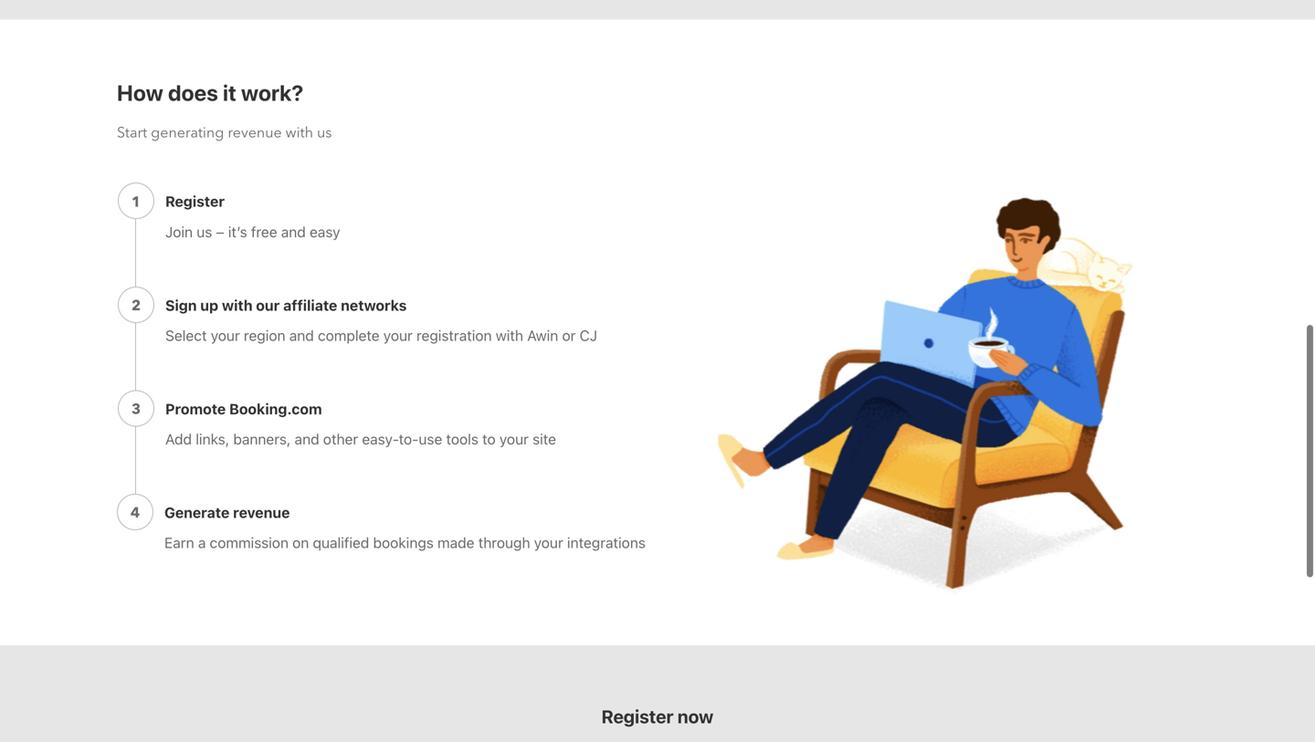 Task type: vqa. For each thing, say whether or not it's contained in the screenshot.
wifi
no



Task type: locate. For each thing, give the bounding box(es) containing it.
on
[[293, 535, 309, 552]]

2 vertical spatial with
[[496, 327, 524, 344]]

register
[[165, 193, 225, 210], [602, 707, 674, 728]]

with
[[286, 123, 313, 143], [222, 297, 253, 314], [496, 327, 524, 344]]

start
[[117, 123, 147, 143]]

easy-
[[362, 431, 399, 448]]

revenue up commission
[[233, 504, 290, 522]]

0 vertical spatial register
[[165, 193, 225, 210]]

with right up
[[222, 297, 253, 314]]

to-
[[399, 431, 419, 448]]

1 vertical spatial and
[[289, 327, 314, 344]]

0 horizontal spatial with
[[222, 297, 253, 314]]

region
[[244, 327, 286, 344]]

2 vertical spatial and
[[295, 431, 319, 448]]

1 vertical spatial register
[[602, 707, 674, 728]]

tools
[[446, 431, 479, 448]]

qualified
[[313, 535, 369, 552]]

and left other
[[295, 431, 319, 448]]

revenue
[[228, 123, 282, 143], [233, 504, 290, 522]]

and right "free"
[[281, 223, 306, 241]]

1 vertical spatial with
[[222, 297, 253, 314]]

bookings
[[373, 535, 434, 552]]

0 vertical spatial us
[[317, 123, 332, 143]]

register up 'join'
[[165, 193, 225, 210]]

our
[[256, 297, 280, 314]]

join us – it's free and easy
[[165, 223, 340, 241]]

and
[[281, 223, 306, 241], [289, 327, 314, 344], [295, 431, 319, 448]]

1 vertical spatial revenue
[[233, 504, 290, 522]]

1 horizontal spatial register
[[602, 707, 674, 728]]

integrations
[[567, 535, 646, 552]]

to
[[483, 431, 496, 448]]

us
[[317, 123, 332, 143], [197, 223, 212, 241]]

your right the through
[[534, 535, 564, 552]]

or
[[562, 327, 576, 344]]

0 vertical spatial with
[[286, 123, 313, 143]]

register now
[[602, 707, 714, 728]]

networks
[[341, 297, 407, 314]]

it
[[223, 80, 236, 106]]

revenue down work?
[[228, 123, 282, 143]]

with left awin at the top left of the page
[[496, 327, 524, 344]]

generate revenue
[[164, 504, 290, 522]]

–
[[216, 223, 224, 241]]

promote booking.com
[[165, 401, 322, 418]]

your
[[211, 327, 240, 344], [384, 327, 413, 344], [500, 431, 529, 448], [534, 535, 564, 552]]

it's
[[228, 223, 247, 241]]

generate
[[164, 504, 230, 522]]

commission
[[210, 535, 289, 552]]

0 horizontal spatial register
[[165, 193, 225, 210]]

promote
[[165, 401, 226, 418]]

4
[[131, 504, 140, 524]]

and for 2
[[289, 327, 314, 344]]

register left now
[[602, 707, 674, 728]]

banners,
[[233, 431, 291, 448]]

up
[[200, 297, 218, 314]]

0 horizontal spatial us
[[197, 223, 212, 241]]

and down affiliate
[[289, 327, 314, 344]]

with down work?
[[286, 123, 313, 143]]

a
[[198, 535, 206, 552]]

1 vertical spatial us
[[197, 223, 212, 241]]

3
[[131, 400, 141, 420]]



Task type: describe. For each thing, give the bounding box(es) containing it.
through
[[479, 535, 531, 552]]

affiliate
[[283, 297, 338, 314]]

add links, banners, and other easy-to-use tools to your site
[[165, 431, 556, 448]]

join
[[165, 223, 193, 241]]

now
[[678, 707, 714, 728]]

other
[[323, 431, 358, 448]]

sign up with our affiliate networks
[[165, 297, 407, 314]]

earn a commission on qualified bookings made through your integrations
[[164, 535, 646, 552]]

how does it work?
[[117, 80, 304, 106]]

how
[[117, 80, 163, 106]]

1 horizontal spatial with
[[286, 123, 313, 143]]

work?
[[241, 80, 304, 106]]

site
[[533, 431, 556, 448]]

and for 3
[[295, 431, 319, 448]]

booking.com
[[229, 401, 322, 418]]

1 horizontal spatial us
[[317, 123, 332, 143]]

cj
[[580, 327, 598, 344]]

does
[[168, 80, 218, 106]]

easy
[[310, 223, 340, 241]]

links,
[[196, 431, 230, 448]]

2
[[131, 296, 141, 316]]

register for register now
[[602, 707, 674, 728]]

start generating revenue with us
[[117, 123, 332, 143]]

sign
[[165, 297, 197, 314]]

made
[[438, 535, 475, 552]]

select
[[165, 327, 207, 344]]

generating
[[151, 123, 224, 143]]

your right to
[[500, 431, 529, 448]]

add
[[165, 431, 192, 448]]

select your region and complete your registration with awin or cj
[[165, 327, 598, 344]]

1
[[131, 192, 141, 212]]

complete
[[318, 327, 380, 344]]

free
[[251, 223, 277, 241]]

use
[[419, 431, 443, 448]]

registration
[[417, 327, 492, 344]]

2 horizontal spatial with
[[496, 327, 524, 344]]

0 vertical spatial and
[[281, 223, 306, 241]]

earn
[[164, 535, 194, 552]]

register for register
[[165, 193, 225, 210]]

your down up
[[211, 327, 240, 344]]

awin
[[527, 327, 559, 344]]

your down networks
[[384, 327, 413, 344]]

0 vertical spatial revenue
[[228, 123, 282, 143]]



